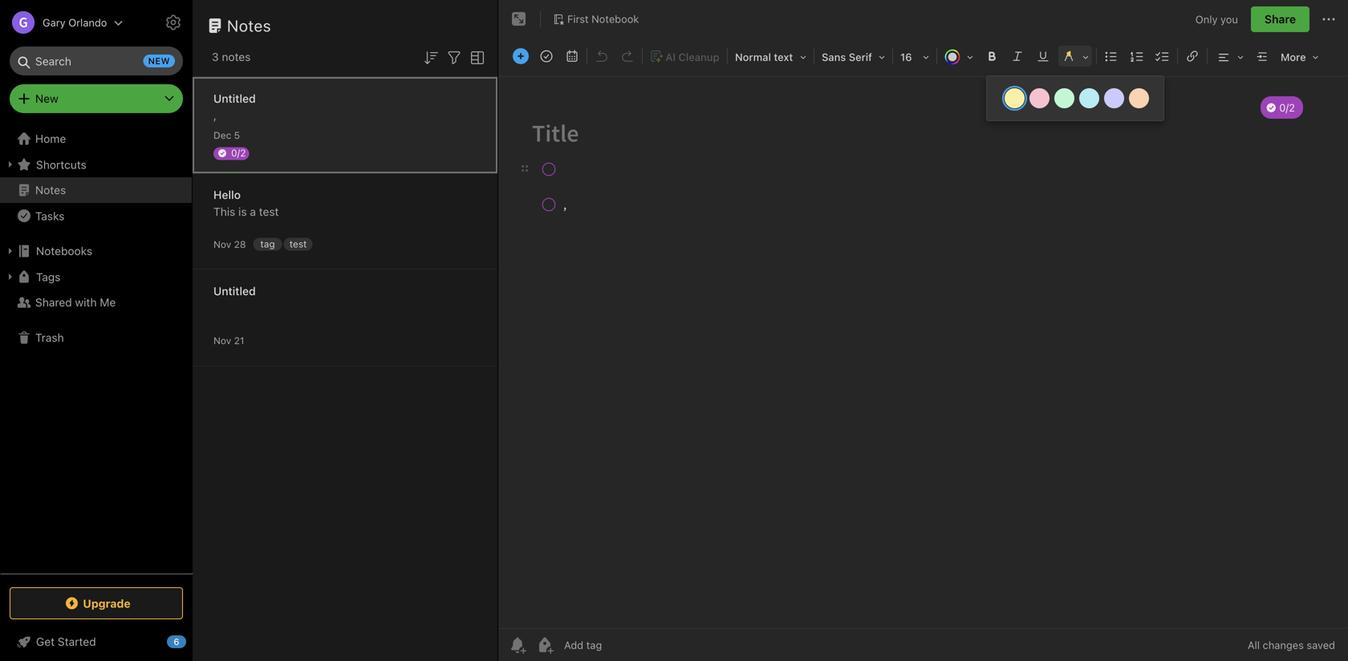Task type: locate. For each thing, give the bounding box(es) containing it.
hello
[[213, 188, 241, 201]]

dec
[[213, 130, 231, 141]]

Insert field
[[509, 45, 533, 67]]

expand tags image
[[4, 270, 17, 283]]

normal text
[[735, 51, 793, 63]]

Alignment field
[[1209, 45, 1249, 68]]

tag
[[260, 238, 275, 250]]

untitled down nov 28
[[213, 284, 256, 298]]

new
[[148, 56, 170, 66]]

1 untitled from the top
[[213, 92, 256, 105]]

notes up notes
[[227, 16, 271, 35]]

Account field
[[0, 6, 123, 39]]

indent image
[[1251, 45, 1274, 67]]

test
[[259, 205, 279, 218], [289, 238, 307, 250]]

0 horizontal spatial notes
[[35, 183, 66, 197]]

More actions field
[[1319, 6, 1339, 32]]

0 vertical spatial test
[[259, 205, 279, 218]]

1 vertical spatial nov
[[213, 335, 231, 346]]

0 vertical spatial notes
[[227, 16, 271, 35]]

you
[[1221, 13, 1238, 25]]

test right the tag
[[289, 238, 307, 250]]

underline image
[[1032, 45, 1054, 67]]

add filters image
[[445, 48, 464, 67]]

Add tag field
[[563, 638, 683, 652]]

only you
[[1196, 13, 1238, 25]]

1 vertical spatial untitled
[[213, 284, 256, 298]]

test inside hello this is a test
[[259, 205, 279, 218]]

Font size field
[[895, 45, 935, 68]]

share
[[1265, 12, 1296, 26]]

changes
[[1263, 639, 1304, 651]]

tree
[[0, 126, 193, 573]]

add tag image
[[535, 636, 555, 655]]

notes up tasks at the top of the page
[[35, 183, 66, 197]]

shared with me link
[[0, 290, 192, 315]]

nov left 28
[[213, 239, 231, 250]]

notebooks
[[36, 244, 92, 258]]

share button
[[1251, 6, 1310, 32]]

notebook
[[592, 13, 639, 25]]

saved
[[1307, 639, 1335, 651]]

add a reminder image
[[508, 636, 527, 655]]

5
[[234, 130, 240, 141]]

orlando
[[68, 16, 107, 28]]

1 horizontal spatial test
[[289, 238, 307, 250]]

this
[[213, 205, 235, 218]]

1 vertical spatial notes
[[35, 183, 66, 197]]

1 nov from the top
[[213, 239, 231, 250]]

More field
[[1275, 45, 1325, 68]]

with
[[75, 296, 97, 309]]

1 vertical spatial test
[[289, 238, 307, 250]]

note window element
[[498, 0, 1348, 661]]

2 untitled from the top
[[213, 284, 256, 298]]

nov
[[213, 239, 231, 250], [213, 335, 231, 346]]

expand note image
[[510, 10, 529, 29]]

untitled up ,
[[213, 92, 256, 105]]

gary
[[43, 16, 66, 28]]

0 horizontal spatial test
[[259, 205, 279, 218]]

all
[[1248, 639, 1260, 651]]

21
[[234, 335, 244, 346]]

untitled
[[213, 92, 256, 105], [213, 284, 256, 298]]

0 vertical spatial nov
[[213, 239, 231, 250]]

home link
[[0, 126, 193, 152]]

3 notes
[[212, 50, 251, 63]]

serif
[[849, 51, 872, 63]]

text
[[774, 51, 793, 63]]

0 vertical spatial untitled
[[213, 92, 256, 105]]

insert link image
[[1181, 45, 1204, 67]]

task image
[[535, 45, 558, 67]]

28
[[234, 239, 246, 250]]

6
[[174, 637, 179, 647]]

click to collapse image
[[187, 632, 199, 651]]

tags
[[36, 270, 61, 283]]

Add filters field
[[445, 47, 464, 67]]

2 nov from the top
[[213, 335, 231, 346]]

nov left 21
[[213, 335, 231, 346]]

notes
[[227, 16, 271, 35], [35, 183, 66, 197]]

test right a
[[259, 205, 279, 218]]



Task type: vqa. For each thing, say whether or not it's contained in the screenshot.
Nov 28's NOV
yes



Task type: describe. For each thing, give the bounding box(es) containing it.
is
[[238, 205, 247, 218]]

dec 5
[[213, 130, 240, 141]]

1 horizontal spatial notes
[[227, 16, 271, 35]]

expand notebooks image
[[4, 245, 17, 258]]

untitled for untitled
[[213, 284, 256, 298]]

first notebook button
[[547, 8, 645, 30]]

hello this is a test
[[213, 188, 279, 218]]

upgrade
[[83, 597, 131, 610]]

shortcuts
[[36, 158, 87, 171]]

shared with me
[[35, 296, 116, 309]]

Heading level field
[[729, 45, 812, 68]]

bold image
[[981, 45, 1003, 67]]

Help and Learning task checklist field
[[0, 629, 193, 655]]

tree containing home
[[0, 126, 193, 573]]

gary orlando
[[43, 16, 107, 28]]

all changes saved
[[1248, 639, 1335, 651]]

shortcuts button
[[0, 152, 192, 177]]

Font color field
[[939, 45, 979, 68]]

trash link
[[0, 325, 192, 351]]

more actions image
[[1319, 10, 1339, 29]]

new search field
[[21, 47, 175, 75]]

normal
[[735, 51, 771, 63]]

notebooks link
[[0, 238, 192, 264]]

bulleted list image
[[1100, 45, 1123, 67]]

settings image
[[164, 13, 183, 32]]

get
[[36, 635, 55, 648]]

first
[[567, 13, 589, 25]]

new button
[[10, 84, 183, 113]]

untitled for untitled ,
[[213, 92, 256, 105]]

tasks button
[[0, 203, 192, 229]]

untitled ,
[[213, 92, 256, 122]]

nov 21
[[213, 335, 244, 346]]

0/2
[[231, 147, 246, 158]]

only
[[1196, 13, 1218, 25]]

16
[[900, 51, 912, 63]]

a
[[250, 205, 256, 218]]

sans serif
[[822, 51, 872, 63]]

notes
[[222, 50, 251, 63]]

sans
[[822, 51, 846, 63]]

View options field
[[464, 47, 487, 67]]

nov 28
[[213, 239, 246, 250]]

started
[[58, 635, 96, 648]]

trash
[[35, 331, 64, 344]]

Note Editor text field
[[498, 77, 1348, 628]]

checklist image
[[1152, 45, 1174, 67]]

tasks
[[35, 209, 65, 222]]

notes inside notes link
[[35, 183, 66, 197]]

Highlight field
[[1056, 45, 1095, 68]]

me
[[100, 296, 116, 309]]

home
[[35, 132, 66, 145]]

Sort options field
[[421, 47, 441, 67]]

notes link
[[0, 177, 192, 203]]

shared
[[35, 296, 72, 309]]

tags button
[[0, 264, 192, 290]]

Search text field
[[21, 47, 172, 75]]

nov for nov 21
[[213, 335, 231, 346]]

calendar event image
[[561, 45, 583, 67]]

upgrade button
[[10, 587, 183, 620]]

nov for nov 28
[[213, 239, 231, 250]]

italic image
[[1006, 45, 1029, 67]]

more
[[1281, 51, 1306, 63]]

3
[[212, 50, 219, 63]]

first notebook
[[567, 13, 639, 25]]

numbered list image
[[1126, 45, 1148, 67]]

get started
[[36, 635, 96, 648]]

new
[[35, 92, 58, 105]]

,
[[213, 109, 217, 122]]

Font family field
[[816, 45, 891, 68]]



